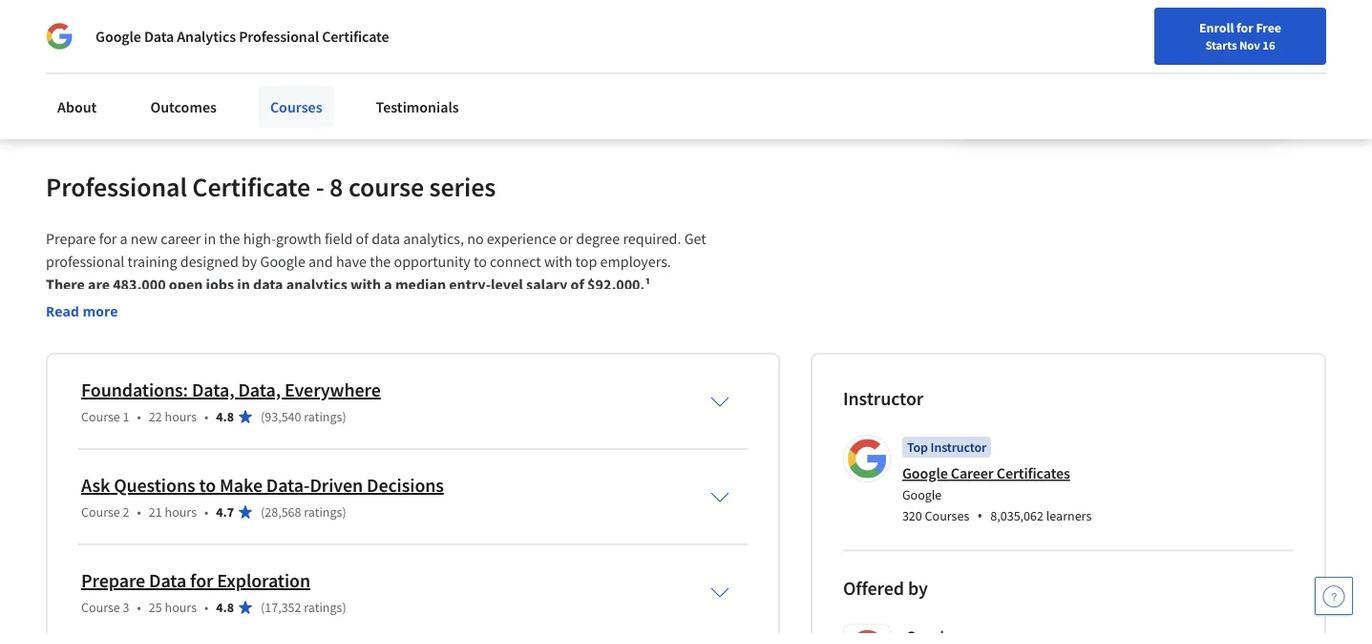 Task type: locate. For each thing, give the bounding box(es) containing it.
courses right 320
[[925, 507, 969, 525]]

median
[[395, 275, 446, 294]]

1 vertical spatial ratings
[[304, 504, 342, 521]]

top
[[575, 252, 597, 271]]

0 vertical spatial data
[[372, 229, 400, 248]]

0 vertical spatial )
[[342, 409, 346, 426]]

in right jobs
[[237, 275, 250, 294]]

the right have
[[370, 252, 391, 271]]

required.
[[623, 229, 681, 248]]

1 horizontal spatial of
[[571, 275, 584, 294]]

data-
[[266, 474, 310, 498]]

courses inside top instructor google career certificates google 320 courses • 8,035,062 learners
[[925, 507, 969, 525]]

0 horizontal spatial data,
[[192, 378, 234, 402]]

1 horizontal spatial or
[[559, 229, 573, 248]]

1 horizontal spatial certificate
[[322, 27, 389, 46]]

outcomes link
[[139, 86, 228, 128]]

data, up the course 1 • 22 hours •
[[192, 378, 234, 402]]

by inside the prepare for a new career in the high-growth field of data analytics, no experience or degree required. get professional training designed by google and have the opportunity to connect with top employers. there are 483,000 open jobs in data analytics with a median entry-level salary of $92,000.¹ read more
[[242, 252, 257, 271]]

menu item
[[1007, 19, 1130, 81]]

1 horizontal spatial by
[[908, 577, 928, 600]]

1 vertical spatial course
[[81, 504, 120, 521]]

entry-
[[449, 275, 491, 294]]

1 vertical spatial )
[[342, 504, 346, 521]]

data
[[372, 229, 400, 248], [253, 275, 283, 294]]

hours right 21
[[165, 504, 197, 521]]

prepare up 3 on the left
[[81, 569, 145, 593]]

0 vertical spatial the
[[219, 229, 240, 248]]

0 horizontal spatial with
[[350, 275, 381, 294]]

• right the "2"
[[137, 504, 141, 521]]

1 vertical spatial certificate
[[192, 170, 311, 204]]

course 3 • 25 hours •
[[81, 600, 208, 617]]

for inside enroll for free starts nov 16
[[1236, 19, 1253, 36]]

courses
[[270, 97, 322, 116], [925, 507, 969, 525]]

0 vertical spatial professional
[[239, 27, 319, 46]]

2 vertical spatial )
[[342, 600, 346, 617]]

0 vertical spatial (
[[261, 409, 265, 426]]

3 hours from the top
[[165, 600, 197, 617]]

0 horizontal spatial courses
[[270, 97, 322, 116]]

prepare for a new career in the high-growth field of data analytics, no experience or degree required. get professional training designed by google and have the opportunity to connect with top employers. there are 483,000 open jobs in data analytics with a median entry-level salary of $92,000.¹ read more
[[46, 229, 709, 321]]

google down the growth
[[260, 252, 305, 271]]

for up professional
[[99, 229, 117, 248]]

foundations: data, data, everywhere
[[81, 378, 381, 402]]

1 vertical spatial (
[[261, 504, 265, 521]]

0 horizontal spatial or
[[411, 29, 424, 48]]

enroll
[[1199, 19, 1234, 36]]

• inside top instructor google career certificates google 320 courses • 8,035,062 learners
[[977, 505, 983, 526]]

28,568
[[265, 504, 301, 521]]

questions
[[114, 474, 195, 498]]

by
[[242, 252, 257, 271], [908, 577, 928, 600]]

0 horizontal spatial a
[[120, 229, 128, 248]]

instructor inside top instructor google career certificates google 320 courses • 8,035,062 learners
[[931, 439, 987, 456]]

0 horizontal spatial the
[[219, 229, 240, 248]]

growth
[[276, 229, 321, 248]]

• left 8,035,062
[[977, 505, 983, 526]]

0 vertical spatial instructor
[[843, 387, 923, 411]]

0 vertical spatial prepare
[[46, 229, 96, 248]]

0 horizontal spatial by
[[242, 252, 257, 271]]

( down exploration
[[261, 600, 265, 617]]

0 vertical spatial by
[[242, 252, 257, 271]]

certificate up high-
[[192, 170, 311, 204]]

certificate right linkedin
[[322, 27, 389, 46]]

0 vertical spatial or
[[411, 29, 424, 48]]

) down everywhere
[[342, 409, 346, 426]]

1 vertical spatial with
[[350, 275, 381, 294]]

data right this
[[144, 27, 174, 46]]

learners
[[1046, 507, 1092, 525]]

everywhere
[[284, 378, 381, 402]]

designed
[[180, 252, 239, 271]]

3
[[123, 600, 129, 617]]

ratings down driven
[[304, 504, 342, 521]]

course left 3 on the left
[[81, 600, 120, 617]]

2 ( from the top
[[261, 504, 265, 521]]

about link
[[46, 86, 108, 128]]

1 vertical spatial for
[[99, 229, 117, 248]]

cv
[[427, 29, 444, 48]]

of down top
[[571, 275, 584, 294]]

by right offered
[[908, 577, 928, 600]]

testimonials link
[[364, 86, 470, 128]]

None search field
[[272, 12, 587, 50]]

4.8 down prepare data for exploration
[[216, 600, 234, 617]]

professional
[[239, 27, 319, 46], [46, 170, 187, 204]]

1 data, from the left
[[192, 378, 234, 402]]

2
[[123, 504, 129, 521]]

course for foundations:
[[81, 409, 120, 426]]

opportunity
[[394, 252, 471, 271]]

) for everywhere
[[342, 409, 346, 426]]

1 horizontal spatial instructor
[[931, 439, 987, 456]]

1 vertical spatial instructor
[[931, 439, 987, 456]]

4.8 down the foundations: data, data, everywhere
[[216, 409, 234, 426]]

0 horizontal spatial professional
[[46, 170, 187, 204]]

prepare for prepare for a new career in the high-growth field of data analytics, no experience or degree required. get professional training designed by google and have the opportunity to connect with top employers. there are 483,000 open jobs in data analytics with a median entry-level salary of $92,000.¹ read more
[[46, 229, 96, 248]]

0 horizontal spatial for
[[99, 229, 117, 248]]

1 ratings from the top
[[304, 409, 342, 426]]

1 hours from the top
[[165, 409, 197, 426]]

google image
[[46, 23, 73, 50]]

prepare inside the prepare for a new career in the high-growth field of data analytics, no experience or degree required. get professional training designed by google and have the opportunity to connect with top employers. there are 483,000 open jobs in data analytics with a median entry-level salary of $92,000.¹ read more
[[46, 229, 96, 248]]

data
[[144, 27, 174, 46], [149, 569, 186, 593]]

data down high-
[[253, 275, 283, 294]]

prepare
[[46, 229, 96, 248], [81, 569, 145, 593]]

3 ) from the top
[[342, 600, 346, 617]]

0 vertical spatial in
[[204, 229, 216, 248]]

3 ratings from the top
[[304, 600, 342, 617]]

$92,000.¹
[[587, 275, 651, 294]]

) for make
[[342, 504, 346, 521]]

0 vertical spatial of
[[356, 229, 368, 248]]

courses down linkedin
[[270, 97, 322, 116]]

hours right 25
[[165, 600, 197, 617]]

google up 320
[[902, 486, 942, 504]]

of right field
[[356, 229, 368, 248]]

1 vertical spatial by
[[908, 577, 928, 600]]

( 93,540 ratings )
[[261, 409, 346, 426]]

for for prepare
[[99, 229, 117, 248]]

1 vertical spatial of
[[571, 275, 584, 294]]

1 vertical spatial courses
[[925, 507, 969, 525]]

1 vertical spatial data
[[253, 275, 283, 294]]

1 horizontal spatial data
[[372, 229, 400, 248]]

2 horizontal spatial for
[[1236, 19, 1253, 36]]

1 horizontal spatial the
[[370, 252, 391, 271]]

2 vertical spatial (
[[261, 600, 265, 617]]

ratings
[[304, 409, 342, 426], [304, 504, 342, 521], [304, 600, 342, 617]]

ratings right the 17,352
[[304, 600, 342, 617]]

with
[[544, 252, 572, 271], [350, 275, 381, 294]]

( for everywhere
[[261, 409, 265, 426]]

or left the degree
[[559, 229, 573, 248]]

0 vertical spatial data
[[144, 27, 174, 46]]

by down high-
[[242, 252, 257, 271]]

decisions
[[367, 474, 444, 498]]

2 4.8 from the top
[[216, 600, 234, 617]]

1 horizontal spatial courses
[[925, 507, 969, 525]]

1 horizontal spatial with
[[544, 252, 572, 271]]

0 vertical spatial ratings
[[304, 409, 342, 426]]

starts
[[1205, 37, 1237, 53]]

) down driven
[[342, 504, 346, 521]]

3 ( from the top
[[261, 600, 265, 617]]

(
[[261, 409, 265, 426], [261, 504, 265, 521], [261, 600, 265, 617]]

the left high-
[[219, 229, 240, 248]]

4.8
[[216, 409, 234, 426], [216, 600, 234, 617]]

( down ask questions to make data-driven decisions
[[261, 504, 265, 521]]

data for for
[[149, 569, 186, 593]]

coursera image
[[23, 16, 144, 46]]

no
[[467, 229, 484, 248]]

0 vertical spatial for
[[1236, 19, 1253, 36]]

1 vertical spatial hours
[[165, 504, 197, 521]]

1 course from the top
[[81, 409, 120, 426]]

hours for data,
[[165, 409, 197, 426]]

for for enroll
[[1236, 19, 1253, 36]]

profile,
[[308, 29, 353, 48]]

21
[[149, 504, 162, 521]]

1 vertical spatial a
[[384, 275, 392, 294]]

2 vertical spatial course
[[81, 600, 120, 617]]

1 ) from the top
[[342, 409, 346, 426]]

1 horizontal spatial in
[[237, 275, 250, 294]]

prepare up professional
[[46, 229, 96, 248]]

2 ratings from the top
[[304, 504, 342, 521]]

1 vertical spatial data
[[149, 569, 186, 593]]

instructor up 'career'
[[931, 439, 987, 456]]

google
[[95, 27, 141, 46], [260, 252, 305, 271], [902, 464, 948, 484], [902, 486, 942, 504]]

2 hours from the top
[[165, 504, 197, 521]]

1 vertical spatial prepare
[[81, 569, 145, 593]]

for up nov
[[1236, 19, 1253, 36]]

2 vertical spatial for
[[190, 569, 213, 593]]

0 vertical spatial courses
[[270, 97, 322, 116]]

ratings down everywhere
[[304, 409, 342, 426]]

analytics
[[286, 275, 347, 294]]

) right the 17,352
[[342, 600, 346, 617]]

2 vertical spatial ratings
[[304, 600, 342, 617]]

top instructor google career certificates google 320 courses • 8,035,062 learners
[[902, 439, 1092, 526]]

to left the your
[[201, 29, 214, 48]]

course
[[81, 409, 120, 426], [81, 504, 120, 521], [81, 600, 120, 617]]

1 vertical spatial or
[[559, 229, 573, 248]]

ask questions to make data-driven decisions link
[[81, 474, 444, 498]]

0 vertical spatial course
[[81, 409, 120, 426]]

0 horizontal spatial in
[[204, 229, 216, 248]]

for left exploration
[[190, 569, 213, 593]]

1 horizontal spatial data,
[[238, 378, 281, 402]]

course left 1
[[81, 409, 120, 426]]

0 vertical spatial hours
[[165, 409, 197, 426]]

2 ) from the top
[[342, 504, 346, 521]]

2 vertical spatial hours
[[165, 600, 197, 617]]

or left cv
[[411, 29, 424, 48]]

( down foundations: data, data, everywhere link
[[261, 409, 265, 426]]

a left the new
[[120, 229, 128, 248]]

to left make
[[199, 474, 216, 498]]

0 vertical spatial to
[[201, 29, 214, 48]]

1 vertical spatial to
[[474, 252, 487, 271]]

1 horizontal spatial for
[[190, 569, 213, 593]]

for inside the prepare for a new career in the high-growth field of data analytics, no experience or degree required. get professional training designed by google and have the opportunity to connect with top employers. there are 483,000 open jobs in data analytics with a median entry-level salary of $92,000.¹ read more
[[99, 229, 117, 248]]

to
[[201, 29, 214, 48], [474, 252, 487, 271], [199, 474, 216, 498]]

enroll for free starts nov 16
[[1199, 19, 1281, 53]]

employers.
[[600, 252, 671, 271]]

1 ( from the top
[[261, 409, 265, 426]]

instructor up top
[[843, 387, 923, 411]]

1 vertical spatial 4.8
[[216, 600, 234, 617]]

1 4.8 from the top
[[216, 409, 234, 426]]

data for analytics
[[144, 27, 174, 46]]

about
[[57, 97, 97, 116]]

or inside the prepare for a new career in the high-growth field of data analytics, no experience or degree required. get professional training designed by google and have the opportunity to connect with top employers. there are 483,000 open jobs in data analytics with a median entry-level salary of $92,000.¹ read more
[[559, 229, 573, 248]]

there
[[46, 275, 85, 294]]

• right 1
[[137, 409, 141, 426]]

data,
[[192, 378, 234, 402], [238, 378, 281, 402]]

4.8 for for
[[216, 600, 234, 617]]

1 horizontal spatial a
[[384, 275, 392, 294]]

2 course from the top
[[81, 504, 120, 521]]

)
[[342, 409, 346, 426], [342, 504, 346, 521], [342, 600, 346, 617]]

your
[[217, 29, 246, 48]]

data right field
[[372, 229, 400, 248]]

data, up 93,540
[[238, 378, 281, 402]]

3 course from the top
[[81, 600, 120, 617]]

with down have
[[350, 275, 381, 294]]

with up the salary
[[544, 252, 572, 271]]

to down no
[[474, 252, 487, 271]]

or
[[411, 29, 424, 48], [559, 229, 573, 248]]

0 vertical spatial 4.8
[[216, 409, 234, 426]]

data up 25
[[149, 569, 186, 593]]

hours right the 22 on the left
[[165, 409, 197, 426]]

• down the foundations: data, data, everywhere
[[204, 409, 208, 426]]

in up 'designed'
[[204, 229, 216, 248]]

exploration
[[217, 569, 310, 593]]

foundations: data, data, everywhere link
[[81, 378, 381, 402]]

1 horizontal spatial professional
[[239, 27, 319, 46]]

of
[[356, 229, 368, 248], [571, 275, 584, 294]]

•
[[137, 409, 141, 426], [204, 409, 208, 426], [137, 504, 141, 521], [204, 504, 208, 521], [977, 505, 983, 526], [137, 600, 141, 617], [204, 600, 208, 617]]

free
[[1256, 19, 1281, 36]]

are
[[88, 275, 110, 294]]

course left the "2"
[[81, 504, 120, 521]]

a left median
[[384, 275, 392, 294]]

93,540
[[265, 409, 301, 426]]

for
[[1236, 19, 1253, 36], [99, 229, 117, 248], [190, 569, 213, 593]]



Task type: describe. For each thing, give the bounding box(es) containing it.
certificates
[[997, 464, 1070, 484]]

analytics
[[177, 27, 236, 46]]

0 horizontal spatial instructor
[[843, 387, 923, 411]]

google down top
[[902, 464, 948, 484]]

google career certificates link
[[902, 464, 1070, 484]]

career
[[951, 464, 994, 484]]

google inside the prepare for a new career in the high-growth field of data analytics, no experience or degree required. get professional training designed by google and have the opportunity to connect with top employers. there are 483,000 open jobs in data analytics with a median entry-level salary of $92,000.¹ read more
[[260, 252, 305, 271]]

nov
[[1239, 37, 1260, 53]]

1
[[123, 409, 129, 426]]

courses link
[[259, 86, 334, 128]]

google data analytics professional certificate
[[95, 27, 389, 46]]

credential
[[133, 29, 198, 48]]

course for ask
[[81, 504, 120, 521]]

professional
[[46, 252, 124, 271]]

0 vertical spatial with
[[544, 252, 572, 271]]

testimonials
[[376, 97, 459, 116]]

professional certificate - 8 course series
[[46, 170, 496, 204]]

experience
[[487, 229, 556, 248]]

course
[[348, 170, 424, 204]]

1 vertical spatial professional
[[46, 170, 187, 204]]

field
[[325, 229, 353, 248]]

ratings for everywhere
[[304, 409, 342, 426]]

read more button
[[46, 302, 118, 322]]

-
[[316, 170, 324, 204]]

and
[[308, 252, 333, 271]]

to inside the prepare for a new career in the high-growth field of data analytics, no experience or degree required. get professional training designed by google and have the opportunity to connect with top employers. there are 483,000 open jobs in data analytics with a median entry-level salary of $92,000.¹ read more
[[474, 252, 487, 271]]

• down prepare data for exploration
[[204, 600, 208, 617]]

have
[[336, 252, 367, 271]]

4.7
[[216, 504, 234, 521]]

16
[[1263, 37, 1275, 53]]

help center image
[[1322, 585, 1345, 608]]

( for exploration
[[261, 600, 265, 617]]

degree
[[576, 229, 620, 248]]

prepare data for exploration
[[81, 569, 310, 593]]

ratings for make
[[304, 504, 342, 521]]

google right google image
[[95, 27, 141, 46]]

25
[[149, 600, 162, 617]]

google career certificates image
[[846, 438, 888, 480]]

add this credential to your linkedin profile, resume, or cv
[[78, 29, 444, 48]]

ask
[[81, 474, 110, 498]]

outcomes
[[150, 97, 217, 116]]

4.8 for data,
[[216, 409, 234, 426]]

connect
[[490, 252, 541, 271]]

training
[[127, 252, 177, 271]]

prepare for prepare data for exploration
[[81, 569, 145, 593]]

open
[[169, 275, 203, 294]]

course 1 • 22 hours •
[[81, 409, 208, 426]]

ask questions to make data-driven decisions
[[81, 474, 444, 498]]

0 horizontal spatial data
[[253, 275, 283, 294]]

show notifications image
[[1150, 24, 1173, 47]]

more
[[83, 303, 118, 321]]

1 vertical spatial the
[[370, 252, 391, 271]]

get
[[684, 229, 706, 248]]

8,035,062
[[990, 507, 1044, 525]]

• left 4.7
[[204, 504, 208, 521]]

offered by
[[843, 577, 928, 600]]

jobs
[[206, 275, 234, 294]]

analytics,
[[403, 229, 464, 248]]

career
[[161, 229, 201, 248]]

this
[[107, 29, 130, 48]]

new
[[131, 229, 158, 248]]

2 vertical spatial to
[[199, 474, 216, 498]]

0 horizontal spatial of
[[356, 229, 368, 248]]

( 28,568 ratings )
[[261, 504, 346, 521]]

hours for data
[[165, 600, 197, 617]]

make
[[220, 474, 263, 498]]

• right 3 on the left
[[137, 600, 141, 617]]

coursera career certificate image
[[965, 0, 1283, 128]]

8
[[330, 170, 343, 204]]

driven
[[310, 474, 363, 498]]

foundations:
[[81, 378, 188, 402]]

2 data, from the left
[[238, 378, 281, 402]]

1 vertical spatial in
[[237, 275, 250, 294]]

salary
[[526, 275, 568, 294]]

level
[[491, 275, 523, 294]]

high-
[[243, 229, 276, 248]]

resume,
[[356, 29, 408, 48]]

course 2 • 21 hours •
[[81, 504, 208, 521]]

0 vertical spatial a
[[120, 229, 128, 248]]

ratings for exploration
[[304, 600, 342, 617]]

top
[[907, 439, 928, 456]]

add
[[78, 29, 104, 48]]

hours for questions
[[165, 504, 197, 521]]

320
[[902, 507, 922, 525]]

prepare data for exploration link
[[81, 569, 310, 593]]

( for make
[[261, 504, 265, 521]]

linkedin
[[249, 29, 305, 48]]

read
[[46, 303, 79, 321]]

course for prepare
[[81, 600, 120, 617]]

series
[[429, 170, 496, 204]]

( 17,352 ratings )
[[261, 600, 346, 617]]

483,000
[[113, 275, 166, 294]]

) for exploration
[[342, 600, 346, 617]]

22
[[149, 409, 162, 426]]

offered
[[843, 577, 904, 600]]

0 horizontal spatial certificate
[[192, 170, 311, 204]]

0 vertical spatial certificate
[[322, 27, 389, 46]]

17,352
[[265, 600, 301, 617]]



Task type: vqa. For each thing, say whether or not it's contained in the screenshot.


